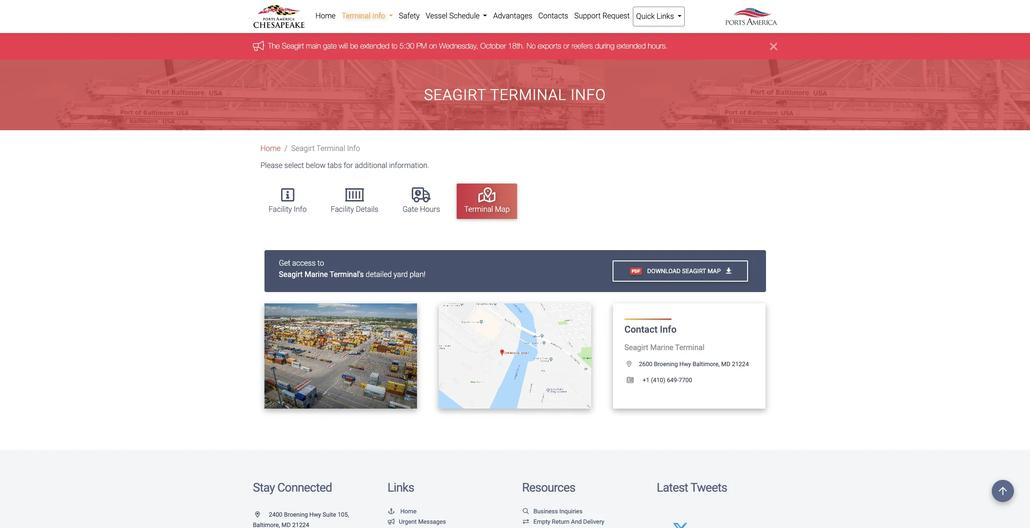 Task type: locate. For each thing, give the bounding box(es) containing it.
home up 'please'
[[261, 144, 281, 153]]

to right click
[[332, 353, 339, 360]]

messages
[[419, 519, 446, 526]]

0 horizontal spatial seagirt terminal info
[[291, 144, 360, 153]]

home link up urgent
[[388, 509, 417, 516]]

baltimore, inside "2400 broening hwy suite 105, baltimore, md 21224"
[[253, 522, 280, 529]]

terminal map
[[465, 205, 510, 214]]

1 vertical spatial to
[[318, 259, 324, 268]]

0 horizontal spatial hwy
[[310, 512, 321, 519]]

2 vertical spatial to
[[332, 353, 339, 360]]

broening right 2400 at the left bottom of the page
[[284, 512, 308, 519]]

1 horizontal spatial 21224
[[733, 361, 750, 368]]

0 vertical spatial links
[[657, 12, 675, 21]]

wednesday,
[[440, 42, 479, 50]]

1 vertical spatial hwy
[[310, 512, 321, 519]]

1 vertical spatial broening
[[284, 512, 308, 519]]

home link up the gate
[[313, 7, 339, 26]]

seagirt
[[282, 42, 304, 50], [424, 86, 487, 104], [291, 144, 315, 153], [683, 268, 707, 275], [279, 270, 303, 279], [625, 344, 649, 353]]

hwy for suite
[[310, 512, 321, 519]]

0 horizontal spatial broening
[[284, 512, 308, 519]]

empty
[[534, 519, 551, 526]]

105,
[[338, 512, 349, 519]]

empty return and delivery link
[[523, 519, 605, 526]]

zoom
[[341, 353, 358, 360]]

0 horizontal spatial to
[[318, 259, 324, 268]]

1 horizontal spatial md
[[722, 361, 731, 368]]

hwy inside contact info tab panel
[[680, 361, 692, 368]]

close image
[[771, 41, 778, 52]]

0 horizontal spatial home
[[261, 144, 281, 153]]

info
[[373, 11, 386, 20], [571, 86, 607, 104], [347, 144, 360, 153], [294, 205, 307, 214], [660, 324, 677, 336]]

map marker alt image inside 2600 broening hwy baltimore, md 21224 link
[[627, 362, 639, 368]]

pm
[[417, 42, 427, 50]]

21224 inside "2400 broening hwy suite 105, baltimore, md 21224"
[[292, 522, 309, 529]]

terminal
[[342, 11, 371, 20], [491, 86, 567, 104], [317, 144, 346, 153], [465, 205, 494, 214], [676, 344, 705, 353]]

broening up +1 (410) 649-7700
[[655, 361, 678, 368]]

map marker alt image up phone office "icon"
[[627, 362, 639, 368]]

21224 inside contact info tab panel
[[733, 361, 750, 368]]

facility inside facility info link
[[269, 205, 292, 214]]

0 horizontal spatial extended
[[361, 42, 390, 50]]

1 horizontal spatial extended
[[617, 42, 646, 50]]

1 vertical spatial md
[[282, 522, 291, 529]]

safety link
[[396, 7, 423, 26]]

download
[[648, 268, 681, 275]]

below
[[306, 161, 326, 170]]

2 horizontal spatial home
[[401, 509, 417, 516]]

contacts link
[[536, 7, 572, 26]]

links up anchor icon
[[388, 481, 414, 496]]

0 horizontal spatial marine
[[305, 270, 328, 279]]

home
[[316, 11, 336, 20], [261, 144, 281, 153], [401, 509, 417, 516]]

1 horizontal spatial home link
[[313, 7, 339, 26]]

0 vertical spatial marine
[[305, 270, 328, 279]]

map marker alt image inside 2400 broening hwy suite 105, baltimore, md 21224 link
[[255, 513, 268, 519]]

information.
[[389, 161, 430, 170]]

1 horizontal spatial to
[[332, 353, 339, 360]]

2 extended from the left
[[617, 42, 646, 50]]

on
[[429, 42, 437, 50]]

1 horizontal spatial baltimore,
[[693, 361, 720, 368]]

0 vertical spatial get
[[279, 259, 291, 268]]

extended
[[361, 42, 390, 50], [617, 42, 646, 50]]

0 vertical spatial to
[[392, 42, 398, 50]]

1 horizontal spatial hwy
[[680, 361, 692, 368]]

or
[[564, 42, 570, 50]]

0 vertical spatial home link
[[313, 7, 339, 26]]

marine down "access"
[[305, 270, 328, 279]]

1 vertical spatial links
[[388, 481, 414, 496]]

facility inside facility details link
[[331, 205, 354, 214]]

1 vertical spatial baltimore,
[[253, 522, 280, 529]]

marine inside the get  access to seagirt marine terminal's detailed yard plan!
[[305, 270, 328, 279]]

suite
[[323, 512, 336, 519]]

stay
[[253, 481, 275, 496]]

exports
[[538, 42, 562, 50]]

1 vertical spatial get
[[487, 353, 498, 360]]

1 horizontal spatial map marker alt image
[[627, 362, 639, 368]]

urgent
[[399, 519, 417, 526]]

request
[[603, 11, 630, 20]]

1 horizontal spatial get
[[487, 353, 498, 360]]

0 horizontal spatial get
[[279, 259, 291, 268]]

1 horizontal spatial links
[[657, 12, 675, 21]]

click to zoom button
[[297, 346, 385, 368]]

detailed
[[366, 270, 392, 279]]

hwy left suite
[[310, 512, 321, 519]]

marine down contact info
[[651, 344, 674, 353]]

facility for facility details
[[331, 205, 354, 214]]

1 vertical spatial 21224
[[292, 522, 309, 529]]

5:30
[[400, 42, 415, 50]]

phone office image
[[627, 378, 642, 384]]

map
[[708, 268, 721, 275]]

search image
[[523, 510, 530, 516]]

0 horizontal spatial md
[[282, 522, 291, 529]]

1 vertical spatial map marker alt image
[[255, 513, 268, 519]]

the seagirt main gate will be extended to 5:30 pm on wednesday, october 18th.  no exports or reefers during extended hours. alert
[[0, 33, 1031, 60]]

no
[[527, 42, 536, 50]]

to left 5:30
[[392, 42, 398, 50]]

hwy up the 7700
[[680, 361, 692, 368]]

will
[[339, 42, 348, 50]]

map marker alt image left 2400 at the left bottom of the page
[[255, 513, 268, 519]]

terminal's
[[330, 270, 364, 279]]

info inside tab panel
[[660, 324, 677, 336]]

urgent messages link
[[388, 519, 446, 526]]

2 horizontal spatial to
[[392, 42, 398, 50]]

0 horizontal spatial facility
[[269, 205, 292, 214]]

to right "access"
[[318, 259, 324, 268]]

contact info tab panel
[[254, 250, 777, 421]]

exchange image
[[523, 520, 530, 526]]

map marker alt image for stay connected
[[255, 513, 268, 519]]

safety
[[399, 11, 420, 20]]

1 horizontal spatial home
[[316, 11, 336, 20]]

broening inside contact info tab panel
[[655, 361, 678, 368]]

links
[[657, 12, 675, 21], [388, 481, 414, 496]]

2 facility from the left
[[331, 205, 354, 214]]

0 vertical spatial 21224
[[733, 361, 750, 368]]

marine
[[305, 270, 328, 279], [651, 344, 674, 353]]

the seagirt main gate will be extended to 5:30 pm on wednesday, october 18th.  no exports or reefers during extended hours.
[[268, 42, 668, 50]]

0 horizontal spatial map marker alt image
[[255, 513, 268, 519]]

1 facility from the left
[[269, 205, 292, 214]]

+1 (410) 649-7700 link
[[625, 377, 693, 384]]

2 horizontal spatial home link
[[388, 509, 417, 516]]

extended right the during
[[617, 42, 646, 50]]

links right quick
[[657, 12, 675, 21]]

during
[[595, 42, 615, 50]]

latest
[[657, 481, 689, 496]]

facility down 'please'
[[269, 205, 292, 214]]

reefers
[[572, 42, 593, 50]]

broening
[[655, 361, 678, 368], [284, 512, 308, 519]]

home up the gate
[[316, 11, 336, 20]]

hwy inside "2400 broening hwy suite 105, baltimore, md 21224"
[[310, 512, 321, 519]]

tab list containing facility info
[[257, 179, 778, 224]]

1 horizontal spatial broening
[[655, 361, 678, 368]]

for
[[344, 161, 353, 170]]

1 horizontal spatial marine
[[651, 344, 674, 353]]

facility for facility info
[[269, 205, 292, 214]]

21224
[[733, 361, 750, 368], [292, 522, 309, 529]]

0 horizontal spatial home link
[[261, 144, 281, 153]]

seagirt terminal info
[[424, 86, 607, 104], [291, 144, 360, 153]]

to
[[392, 42, 398, 50], [318, 259, 324, 268], [332, 353, 339, 360]]

1 vertical spatial home
[[261, 144, 281, 153]]

get inside the get  access to seagirt marine terminal's detailed yard plan!
[[279, 259, 291, 268]]

home link
[[313, 7, 339, 26], [261, 144, 281, 153], [388, 509, 417, 516]]

to inside "button"
[[332, 353, 339, 360]]

649-
[[667, 377, 679, 384]]

baltimore,
[[693, 361, 720, 368], [253, 522, 280, 529]]

get left "directions"
[[487, 353, 498, 360]]

directions image
[[535, 353, 544, 360]]

advantages
[[494, 11, 533, 20]]

get left "access"
[[279, 259, 291, 268]]

facility left details
[[331, 205, 354, 214]]

connected
[[278, 481, 332, 496]]

+1 (410) 649-7700
[[642, 377, 693, 384]]

pdf
[[632, 269, 641, 274]]

home link up 'please'
[[261, 144, 281, 153]]

select
[[285, 161, 304, 170]]

get for get  access to seagirt marine terminal's detailed yard plan!
[[279, 259, 291, 268]]

0 vertical spatial md
[[722, 361, 731, 368]]

1 vertical spatial marine
[[651, 344, 674, 353]]

go to top image
[[993, 481, 1015, 503]]

0 vertical spatial baltimore,
[[693, 361, 720, 368]]

extended right be
[[361, 42, 390, 50]]

info for facility info
[[294, 205, 307, 214]]

0 vertical spatial map marker alt image
[[627, 362, 639, 368]]

access
[[292, 259, 316, 268]]

yard
[[394, 270, 408, 279]]

2 vertical spatial home
[[401, 509, 417, 516]]

1 horizontal spatial seagirt terminal info
[[424, 86, 607, 104]]

0 horizontal spatial links
[[388, 481, 414, 496]]

0 horizontal spatial 21224
[[292, 522, 309, 529]]

terminal map link
[[457, 184, 518, 219]]

home up urgent
[[401, 509, 417, 516]]

home link for terminal info link
[[313, 7, 339, 26]]

tab list
[[257, 179, 778, 224]]

broening inside "2400 broening hwy suite 105, baltimore, md 21224"
[[284, 512, 308, 519]]

0 vertical spatial seagirt terminal info
[[424, 86, 607, 104]]

map marker alt image
[[627, 362, 639, 368], [255, 513, 268, 519]]

0 vertical spatial hwy
[[680, 361, 692, 368]]

0 vertical spatial broening
[[655, 361, 678, 368]]

2 vertical spatial home link
[[388, 509, 417, 516]]

0 horizontal spatial baltimore,
[[253, 522, 280, 529]]

seagirt marine terminal
[[625, 344, 705, 353]]

facility
[[269, 205, 292, 214], [331, 205, 354, 214]]

1 horizontal spatial facility
[[331, 205, 354, 214]]

facility details
[[331, 205, 379, 214]]

hwy
[[680, 361, 692, 368], [310, 512, 321, 519]]

urgent messages
[[399, 519, 446, 526]]

2400
[[269, 512, 283, 519]]



Task type: vqa. For each thing, say whether or not it's contained in the screenshot.
the "Info" within the "Facility Info" Link
yes



Task type: describe. For each thing, give the bounding box(es) containing it.
info for terminal info
[[373, 11, 386, 20]]

18th.
[[509, 42, 525, 50]]

facility details link
[[324, 184, 386, 219]]

stay connected
[[253, 481, 332, 496]]

seagirt inside alert
[[282, 42, 304, 50]]

contact
[[625, 324, 658, 336]]

seagirt inside the get  access to seagirt marine terminal's detailed yard plan!
[[279, 270, 303, 279]]

click to zoom
[[313, 353, 360, 360]]

the seagirt main gate will be extended to 5:30 pm on wednesday, october 18th.  no exports or reefers during extended hours. link
[[268, 42, 668, 50]]

quick links link
[[633, 7, 686, 26]]

schedule
[[450, 11, 480, 20]]

bullhorn image
[[388, 520, 395, 526]]

2600 broening hwy baltimore, md 21224 link
[[625, 361, 750, 368]]

and
[[572, 519, 582, 526]]

business inquiries
[[534, 509, 583, 516]]

download seagirt map
[[646, 268, 723, 275]]

+1
[[643, 377, 650, 384]]

please
[[261, 161, 283, 170]]

terminal info link
[[339, 7, 396, 26]]

return
[[552, 519, 570, 526]]

vessel schedule link
[[423, 7, 491, 26]]

links inside quick links link
[[657, 12, 675, 21]]

get directions
[[487, 353, 535, 360]]

info for contact info
[[660, 324, 677, 336]]

(410)
[[652, 377, 666, 384]]

terminal info
[[342, 11, 387, 20]]

directions
[[500, 353, 534, 360]]

vessel schedule
[[426, 11, 482, 20]]

to inside alert
[[392, 42, 398, 50]]

facility info link
[[261, 184, 315, 219]]

2600
[[639, 361, 653, 368]]

please select below tabs for additional information.
[[261, 161, 430, 170]]

get for get directions
[[487, 353, 498, 360]]

the
[[268, 42, 280, 50]]

quick links
[[637, 12, 676, 21]]

gate
[[323, 42, 337, 50]]

1 vertical spatial seagirt terminal info
[[291, 144, 360, 153]]

business inquiries link
[[523, 509, 583, 516]]

contacts
[[539, 11, 569, 20]]

hours
[[420, 205, 440, 214]]

hours.
[[648, 42, 668, 50]]

terminal inside contact info tab panel
[[676, 344, 705, 353]]

gate
[[403, 205, 418, 214]]

support request
[[575, 11, 630, 20]]

delivery
[[584, 519, 605, 526]]

get  access to seagirt marine terminal's detailed yard plan!
[[279, 259, 426, 279]]

gate hours
[[403, 205, 440, 214]]

home link for urgent messages link
[[388, 509, 417, 516]]

md inside "2400 broening hwy suite 105, baltimore, md 21224"
[[282, 522, 291, 529]]

plan!
[[410, 270, 426, 279]]

2600 broening hwy baltimore, md 21224
[[639, 361, 750, 368]]

details
[[356, 205, 379, 214]]

search plus image
[[360, 353, 368, 360]]

additional
[[355, 161, 388, 170]]

tabs
[[328, 161, 342, 170]]

advantages link
[[491, 7, 536, 26]]

get directions link
[[471, 346, 560, 368]]

map marker alt image for seagirt marine terminal
[[627, 362, 639, 368]]

be
[[350, 42, 358, 50]]

md inside contact info tab panel
[[722, 361, 731, 368]]

broening for 2400
[[284, 512, 308, 519]]

map
[[495, 205, 510, 214]]

baltimore, inside contact info tab panel
[[693, 361, 720, 368]]

arrow alt to bottom image
[[727, 268, 732, 275]]

anchor image
[[388, 510, 395, 516]]

7700
[[679, 377, 693, 384]]

facility info
[[269, 205, 307, 214]]

to inside the get  access to seagirt marine terminal's detailed yard plan!
[[318, 259, 324, 268]]

vessel
[[426, 11, 448, 20]]

1 extended from the left
[[361, 42, 390, 50]]

bullhorn image
[[253, 41, 268, 51]]

2400 broening hwy suite 105, baltimore, md 21224 link
[[253, 512, 349, 529]]

1 vertical spatial home link
[[261, 144, 281, 153]]

main
[[306, 42, 321, 50]]

quick
[[637, 12, 655, 21]]

empty return and delivery
[[534, 519, 605, 526]]

hwy for baltimore,
[[680, 361, 692, 368]]

0 vertical spatial home
[[316, 11, 336, 20]]

support
[[575, 11, 601, 20]]

tweets
[[691, 481, 728, 496]]

click
[[313, 353, 330, 360]]

resources
[[523, 481, 576, 496]]

support request link
[[572, 7, 633, 26]]

october
[[481, 42, 506, 50]]

contact info
[[625, 324, 677, 336]]

broening for 2600
[[655, 361, 678, 368]]

2400 broening hwy suite 105, baltimore, md 21224
[[253, 512, 349, 529]]

latest tweets
[[657, 481, 728, 496]]

gate hours link
[[395, 184, 448, 219]]



